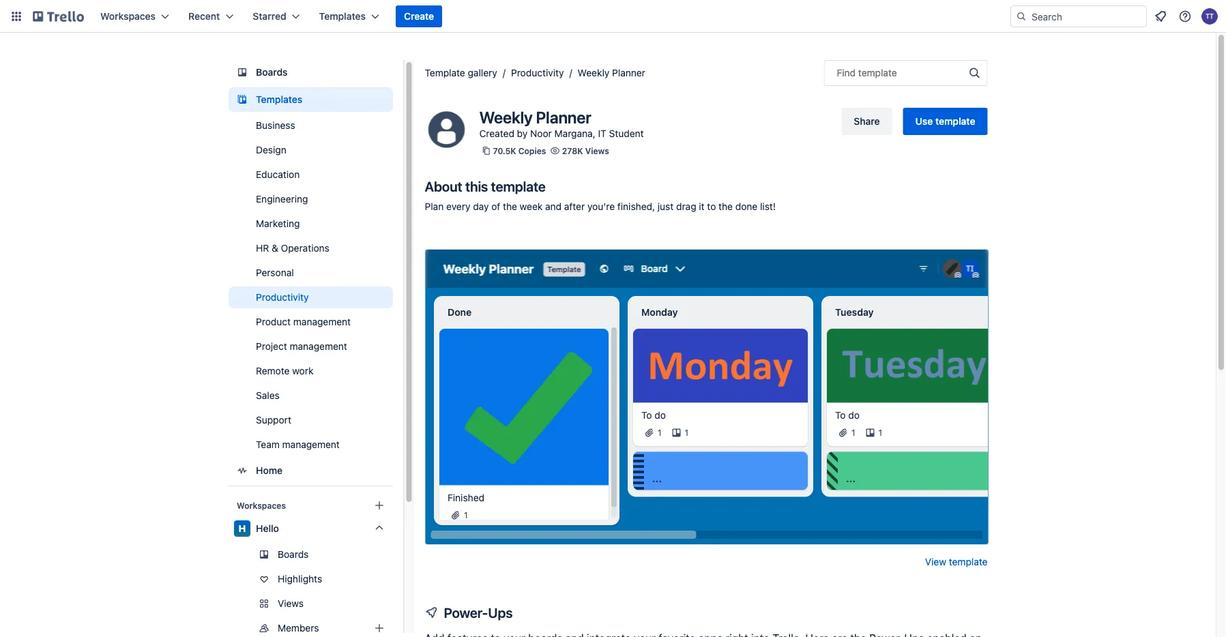 Task type: locate. For each thing, give the bounding box(es) containing it.
week
[[520, 201, 543, 212]]

1 horizontal spatial productivity
[[511, 67, 564, 78]]

productivity link up product management link
[[228, 287, 393, 308]]

0 horizontal spatial weekly
[[479, 108, 533, 127]]

home
[[256, 465, 282, 476]]

0 vertical spatial boards link
[[228, 60, 393, 85]]

0 vertical spatial templates
[[319, 11, 366, 22]]

weekly down primary element
[[578, 67, 610, 78]]

1 horizontal spatial planner
[[612, 67, 645, 78]]

1 vertical spatial views
[[277, 598, 303, 609]]

1 horizontal spatial the
[[719, 201, 733, 212]]

list!
[[760, 201, 776, 212]]

2 boards link from the top
[[228, 544, 393, 566]]

0 vertical spatial productivity link
[[511, 67, 564, 78]]

0 vertical spatial planner
[[612, 67, 645, 78]]

1 boards link from the top
[[228, 60, 393, 85]]

board image
[[234, 64, 250, 81]]

templates right the 'starred' popup button
[[319, 11, 366, 22]]

starred button
[[244, 5, 308, 27]]

members
[[277, 623, 319, 634]]

template board image
[[234, 91, 250, 108]]

1 horizontal spatial productivity link
[[511, 67, 564, 78]]

templates
[[319, 11, 366, 22], [256, 94, 302, 105]]

1 horizontal spatial workspaces
[[236, 501, 286, 510]]

template right use
[[935, 116, 975, 127]]

project management
[[256, 341, 347, 352]]

1 vertical spatial productivity link
[[228, 287, 393, 308]]

management down support link
[[282, 439, 339, 450]]

search image
[[1016, 11, 1027, 22]]

2 vertical spatial management
[[282, 439, 339, 450]]

views
[[585, 146, 609, 156], [277, 598, 303, 609]]

1 vertical spatial planner
[[536, 108, 591, 127]]

0 vertical spatial weekly
[[578, 67, 610, 78]]

margana,
[[554, 128, 596, 139]]

the right the to
[[719, 201, 733, 212]]

engineering link
[[228, 188, 393, 210]]

0 horizontal spatial productivity
[[256, 292, 308, 303]]

0 horizontal spatial workspaces
[[100, 11, 156, 22]]

team management link
[[228, 434, 393, 456]]

0 vertical spatial workspaces
[[100, 11, 156, 22]]

boards link up templates link
[[228, 60, 393, 85]]

product management
[[256, 316, 350, 328]]

views down it
[[585, 146, 609, 156]]

0 horizontal spatial views
[[277, 598, 303, 609]]

template
[[858, 67, 897, 78], [935, 116, 975, 127], [491, 178, 546, 194], [949, 556, 988, 568]]

workspaces inside dropdown button
[[100, 11, 156, 22]]

forward image
[[390, 620, 406, 637]]

use
[[915, 116, 933, 127]]

management inside product management link
[[293, 316, 350, 328]]

ups
[[488, 605, 513, 621]]

0 vertical spatial management
[[293, 316, 350, 328]]

this
[[465, 178, 488, 194]]

power-
[[444, 605, 488, 621]]

weekly
[[578, 67, 610, 78], [479, 108, 533, 127]]

1 vertical spatial boards
[[277, 549, 308, 560]]

management inside team management link
[[282, 439, 339, 450]]

create button
[[396, 5, 442, 27]]

1 horizontal spatial templates
[[319, 11, 366, 22]]

boards up highlights
[[277, 549, 308, 560]]

workspaces
[[100, 11, 156, 22], [236, 501, 286, 510]]

boards link up highlights "link"
[[228, 544, 393, 566]]

the
[[503, 201, 517, 212], [719, 201, 733, 212]]

by
[[517, 128, 528, 139]]

management up project management link
[[293, 316, 350, 328]]

template for view template
[[949, 556, 988, 568]]

productivity right gallery
[[511, 67, 564, 78]]

0 horizontal spatial planner
[[536, 108, 591, 127]]

template inside button
[[935, 116, 975, 127]]

1 vertical spatial templates
[[256, 94, 302, 105]]

boards link for home
[[228, 60, 393, 85]]

find
[[837, 67, 856, 78]]

1 vertical spatial management
[[289, 341, 347, 352]]

you're
[[588, 201, 615, 212]]

management
[[293, 316, 350, 328], [289, 341, 347, 352], [282, 439, 339, 450]]

planner
[[612, 67, 645, 78], [536, 108, 591, 127]]

the right 'of'
[[503, 201, 517, 212]]

1 the from the left
[[503, 201, 517, 212]]

use template
[[915, 116, 975, 127]]

Find template field
[[824, 60, 988, 86]]

planner up margana,
[[536, 108, 591, 127]]

home image
[[234, 463, 250, 479]]

0 notifications image
[[1152, 8, 1169, 25]]

views inside views link
[[277, 598, 303, 609]]

templates up business
[[256, 94, 302, 105]]

1 vertical spatial workspaces
[[236, 501, 286, 510]]

planner inside weekly planner created by noor margana, it student
[[536, 108, 591, 127]]

noor
[[530, 128, 552, 139]]

template inside the about this template plan every day of the week and after you're finished, just drag it to the done list!
[[491, 178, 546, 194]]

team management
[[256, 439, 339, 450]]

management for project management
[[289, 341, 347, 352]]

template up week
[[491, 178, 546, 194]]

views up members at bottom left
[[277, 598, 303, 609]]

template gallery
[[425, 67, 497, 78]]

hr
[[256, 243, 269, 254]]

primary element
[[0, 0, 1226, 33]]

management inside project management link
[[289, 341, 347, 352]]

template right find
[[858, 67, 897, 78]]

1 vertical spatial weekly
[[479, 108, 533, 127]]

marketing link
[[228, 213, 393, 235]]

student
[[609, 128, 644, 139]]

0 vertical spatial boards
[[256, 67, 287, 78]]

weekly planner
[[578, 67, 645, 78]]

0 vertical spatial views
[[585, 146, 609, 156]]

1 horizontal spatial weekly
[[578, 67, 610, 78]]

planner down primary element
[[612, 67, 645, 78]]

weekly up created
[[479, 108, 533, 127]]

gallery
[[468, 67, 497, 78]]

management for product management
[[293, 316, 350, 328]]

workspaces button
[[92, 5, 177, 27]]

template right view
[[949, 556, 988, 568]]

productivity down "personal"
[[256, 292, 308, 303]]

about this template plan every day of the week and after you're finished, just drag it to the done list!
[[425, 178, 776, 212]]

1 vertical spatial boards link
[[228, 544, 393, 566]]

project
[[256, 341, 287, 352]]

278k
[[562, 146, 583, 156]]

day
[[473, 201, 489, 212]]

design
[[256, 144, 286, 156]]

productivity link
[[511, 67, 564, 78], [228, 287, 393, 308]]

boards right board image
[[256, 67, 287, 78]]

template for use template
[[935, 116, 975, 127]]

0 horizontal spatial the
[[503, 201, 517, 212]]

productivity link right gallery
[[511, 67, 564, 78]]

0 vertical spatial productivity
[[511, 67, 564, 78]]

and
[[545, 201, 562, 212]]

1 horizontal spatial views
[[585, 146, 609, 156]]

management down product management link
[[289, 341, 347, 352]]

template inside field
[[858, 67, 897, 78]]

every
[[446, 201, 470, 212]]

done
[[735, 201, 758, 212]]

weekly inside weekly planner created by noor margana, it student
[[479, 108, 533, 127]]

support
[[256, 415, 291, 426]]

product
[[256, 316, 290, 328]]



Task type: vqa. For each thing, say whether or not it's contained in the screenshot.
leftmost howard (howard38800628) Icon
no



Task type: describe. For each thing, give the bounding box(es) containing it.
education link
[[228, 164, 393, 186]]

noor margana, it student image
[[425, 108, 468, 151]]

share button
[[842, 108, 892, 135]]

starred
[[253, 11, 286, 22]]

marketing
[[256, 218, 300, 229]]

use template button
[[903, 108, 988, 135]]

highlights
[[277, 574, 322, 585]]

it
[[699, 201, 705, 212]]

hr & operations link
[[228, 237, 393, 259]]

templates link
[[228, 87, 393, 112]]

view template
[[925, 556, 988, 568]]

of
[[491, 201, 500, 212]]

project management link
[[228, 336, 393, 358]]

education
[[256, 169, 299, 180]]

templates inside popup button
[[319, 11, 366, 22]]

weekly planner link
[[578, 67, 645, 78]]

forward image
[[390, 596, 406, 612]]

&
[[271, 243, 278, 254]]

planner for weekly planner created by noor margana, it student
[[536, 108, 591, 127]]

power-ups
[[444, 605, 513, 621]]

Search field
[[1027, 6, 1146, 27]]

terry turtle (terryturtle) image
[[1202, 8, 1218, 25]]

remote
[[256, 365, 289, 377]]

it
[[598, 128, 607, 139]]

highlights link
[[228, 568, 393, 590]]

back to home image
[[33, 5, 84, 27]]

boards for home
[[256, 67, 287, 78]]

business link
[[228, 115, 393, 136]]

template
[[425, 67, 465, 78]]

just
[[658, 201, 674, 212]]

70.5k copies
[[493, 146, 546, 156]]

drag
[[676, 201, 696, 212]]

weekly planner created by noor margana, it student
[[479, 108, 644, 139]]

0 horizontal spatial productivity link
[[228, 287, 393, 308]]

management for team management
[[282, 439, 339, 450]]

finished,
[[617, 201, 655, 212]]

team
[[256, 439, 279, 450]]

weekly for weekly planner
[[578, 67, 610, 78]]

boards for views
[[277, 549, 308, 560]]

template gallery link
[[425, 67, 497, 78]]

view
[[925, 556, 946, 568]]

product management link
[[228, 311, 393, 333]]

to
[[707, 201, 716, 212]]

engineering
[[256, 193, 308, 205]]

0 horizontal spatial templates
[[256, 94, 302, 105]]

sales
[[256, 390, 279, 401]]

copies
[[518, 146, 546, 156]]

weekly for weekly planner created by noor margana, it student
[[479, 108, 533, 127]]

boards link for views
[[228, 544, 393, 566]]

templates button
[[311, 5, 388, 27]]

h
[[238, 523, 246, 534]]

create a workspace image
[[371, 497, 387, 514]]

open information menu image
[[1178, 10, 1192, 23]]

members link
[[228, 618, 406, 637]]

home link
[[228, 459, 393, 483]]

hello
[[256, 523, 279, 534]]

template for find template
[[858, 67, 897, 78]]

personal
[[256, 267, 294, 278]]

1 vertical spatial productivity
[[256, 292, 308, 303]]

plan
[[425, 201, 444, 212]]

support link
[[228, 409, 393, 431]]

business
[[256, 120, 295, 131]]

add image
[[371, 620, 387, 637]]

planner for weekly planner
[[612, 67, 645, 78]]

70.5k
[[493, 146, 516, 156]]

recent button
[[180, 5, 242, 27]]

work
[[292, 365, 313, 377]]

views link
[[228, 593, 406, 615]]

after
[[564, 201, 585, 212]]

create
[[404, 11, 434, 22]]

about
[[425, 178, 462, 194]]

design link
[[228, 139, 393, 161]]

2 the from the left
[[719, 201, 733, 212]]

hr & operations
[[256, 243, 329, 254]]

view template link
[[925, 555, 988, 569]]

find template
[[837, 67, 897, 78]]

created
[[479, 128, 514, 139]]

recent
[[188, 11, 220, 22]]

personal link
[[228, 262, 393, 284]]

share
[[854, 116, 880, 127]]

278k views
[[562, 146, 609, 156]]

remote work link
[[228, 360, 393, 382]]

sales link
[[228, 385, 393, 407]]

operations
[[281, 243, 329, 254]]



